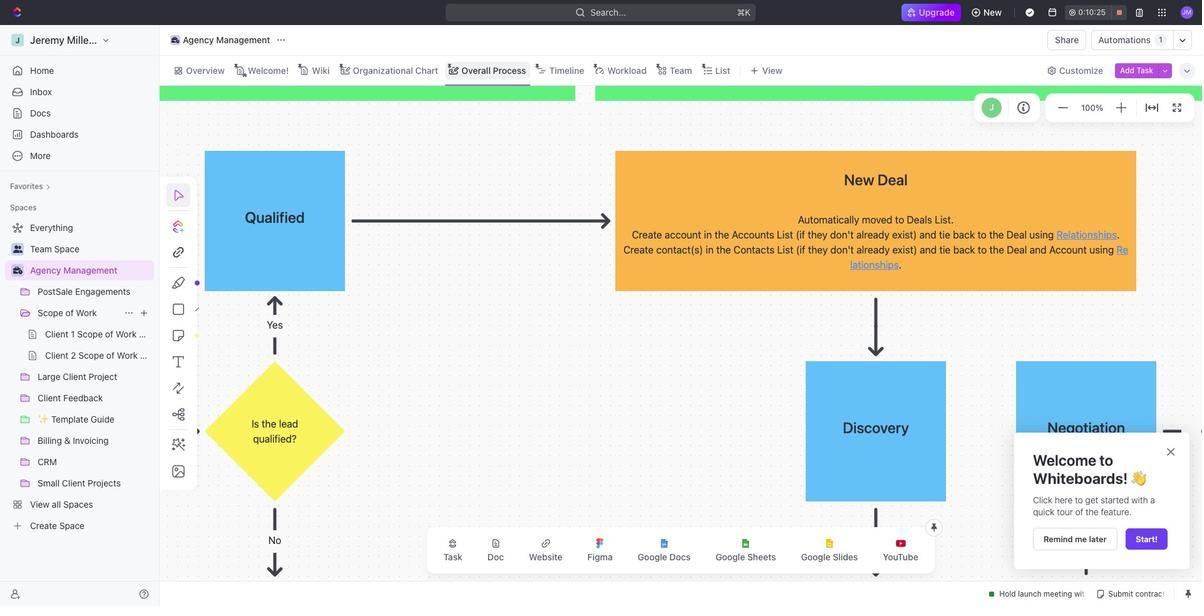 Task type: describe. For each thing, give the bounding box(es) containing it.
👋
[[1131, 470, 1146, 487]]

website
[[529, 552, 563, 562]]

work for 2
[[117, 350, 138, 361]]

team space link
[[30, 239, 152, 259]]

projects
[[88, 478, 121, 488]]

1 horizontal spatial agency
[[183, 34, 214, 45]]

favorites button
[[5, 179, 56, 194]]

1 horizontal spatial agency management
[[183, 34, 270, 45]]

inbox
[[30, 86, 52, 97]]

jeremy miller's workspace
[[30, 34, 155, 46]]

remind
[[1044, 534, 1073, 544]]

organizational chart
[[353, 65, 438, 75]]

figma button
[[578, 531, 623, 570]]

feedback
[[63, 393, 103, 403]]

0 vertical spatial scope
[[38, 307, 63, 318]]

workload
[[608, 65, 647, 75]]

remind me later
[[1044, 534, 1107, 544]]

crm
[[38, 457, 57, 467]]

click here to get started with a quick tour of the feature.
[[1033, 494, 1158, 517]]

crm link
[[38, 452, 152, 472]]

guide
[[91, 414, 114, 425]]

overview
[[186, 65, 225, 75]]

customize button
[[1043, 62, 1107, 79]]

100%
[[1082, 103, 1103, 113]]

overall
[[462, 65, 491, 75]]

j inside sidebar navigation
[[15, 35, 20, 45]]

client 2 scope of work docs link
[[45, 346, 161, 366]]

2
[[71, 350, 76, 361]]

&
[[64, 435, 70, 446]]

with
[[1132, 494, 1148, 505]]

client down 2
[[63, 371, 86, 382]]

google slides
[[801, 552, 858, 562]]

business time image inside agency management "link"
[[171, 37, 179, 43]]

list link
[[713, 62, 730, 79]]

upgrade link
[[901, 4, 961, 21]]

view all spaces link
[[5, 495, 152, 515]]

whiteboards
[[1033, 470, 1123, 487]]

welcome! link
[[245, 62, 289, 79]]

small
[[38, 478, 60, 488]]

client feedback
[[38, 393, 103, 403]]

✨ template guide link
[[38, 410, 152, 430]]

process
[[493, 65, 526, 75]]

jm
[[1183, 8, 1192, 16]]

workload link
[[605, 62, 647, 79]]

!
[[1123, 470, 1128, 487]]

figma
[[588, 552, 613, 562]]

automations
[[1099, 34, 1151, 45]]

youtube
[[883, 552, 919, 562]]

tour
[[1057, 507, 1073, 517]]

large
[[38, 371, 60, 382]]

all
[[52, 499, 61, 510]]

large client project link
[[38, 367, 152, 387]]

× button
[[1166, 442, 1176, 460]]

get
[[1085, 494, 1099, 505]]

task inside button
[[444, 552, 463, 562]]

remind me later button
[[1033, 528, 1118, 550]]

user group image
[[13, 245, 22, 253]]

invoicing
[[73, 435, 109, 446]]

add
[[1120, 65, 1135, 75]]

the
[[1086, 507, 1099, 517]]

quick
[[1033, 507, 1055, 517]]

management inside tree
[[63, 265, 117, 276]]

view for view all spaces
[[30, 499, 50, 510]]

google docs
[[638, 552, 691, 562]]

favorites
[[10, 182, 43, 191]]

inbox link
[[5, 82, 154, 102]]

postsale
[[38, 286, 73, 297]]

small client projects
[[38, 478, 121, 488]]

tree inside sidebar navigation
[[5, 218, 161, 536]]

create
[[30, 520, 57, 531]]

agency inside sidebar navigation
[[30, 265, 61, 276]]

of up client 2 scope of work docs
[[105, 329, 113, 339]]

welcome!
[[248, 65, 289, 75]]

jeremy
[[30, 34, 64, 46]]

client 1 scope of work docs link
[[45, 324, 160, 344]]

0:10:25
[[1078, 8, 1106, 17]]

chart
[[415, 65, 438, 75]]

home link
[[5, 61, 154, 81]]

youtube button
[[873, 531, 929, 570]]

doc button
[[478, 531, 514, 570]]

wiki link
[[309, 62, 330, 79]]

spaces inside tree
[[63, 499, 93, 510]]

template
[[51, 414, 88, 425]]

workspace
[[103, 34, 155, 46]]

docs link
[[5, 103, 154, 123]]

✨ template guide
[[38, 414, 114, 425]]

0:10:25 button
[[1065, 5, 1127, 20]]

start!
[[1136, 534, 1158, 544]]

home
[[30, 65, 54, 76]]

view all spaces
[[30, 499, 93, 510]]

google slides button
[[791, 531, 868, 570]]

sidebar navigation
[[0, 25, 162, 606]]

slides
[[833, 552, 858, 562]]

business time image inside tree
[[13, 267, 22, 274]]

me
[[1075, 534, 1087, 544]]

agency management inside tree
[[30, 265, 117, 276]]

customize
[[1060, 65, 1103, 75]]

to inside click here to get started with a quick tour of the feature.
[[1075, 494, 1083, 505]]



Task type: vqa. For each thing, say whether or not it's contained in the screenshot.
checkbox
no



Task type: locate. For each thing, give the bounding box(es) containing it.
1 vertical spatial agency management
[[30, 265, 117, 276]]

view right list
[[762, 65, 782, 75]]

1 vertical spatial task
[[444, 552, 463, 562]]

view button
[[746, 62, 787, 79]]

google for google slides
[[801, 552, 831, 562]]

scope of work link
[[38, 303, 119, 323]]

1 horizontal spatial business time image
[[171, 37, 179, 43]]

1 horizontal spatial task
[[1137, 65, 1154, 75]]

new button
[[966, 3, 1010, 23]]

1 google from the left
[[638, 552, 667, 562]]

agency up overview
[[183, 34, 214, 45]]

scope down "postsale"
[[38, 307, 63, 318]]

everything
[[30, 222, 73, 233]]

view for view
[[762, 65, 782, 75]]

spaces down small client projects
[[63, 499, 93, 510]]

scope down scope of work link
[[77, 329, 103, 339]]

of
[[65, 307, 74, 318], [105, 329, 113, 339], [106, 350, 115, 361], [1076, 507, 1084, 517]]

google for google sheets
[[716, 552, 745, 562]]

to up whiteboards
[[1100, 452, 1114, 469]]

1 vertical spatial j
[[990, 102, 994, 112]]

dashboards
[[30, 129, 79, 140]]

to inside the welcome to whiteboards ! 👋
[[1100, 452, 1114, 469]]

1 horizontal spatial view
[[762, 65, 782, 75]]

scope for 2
[[78, 350, 104, 361]]

0 vertical spatial agency management link
[[167, 33, 273, 48]]

2 horizontal spatial google
[[801, 552, 831, 562]]

scope for 1
[[77, 329, 103, 339]]

1 vertical spatial space
[[59, 520, 85, 531]]

×
[[1166, 442, 1176, 460]]

overall process link
[[459, 62, 526, 79]]

task inside button
[[1137, 65, 1154, 75]]

dialog containing ×
[[1014, 433, 1190, 569]]

large client project
[[38, 371, 117, 382]]

0 vertical spatial team
[[670, 65, 692, 75]]

postsale engagements link
[[38, 282, 152, 302]]

task left doc
[[444, 552, 463, 562]]

team inside tree
[[30, 244, 52, 254]]

business time image
[[171, 37, 179, 43], [13, 267, 22, 274]]

0 horizontal spatial j
[[15, 35, 20, 45]]

postsale engagements
[[38, 286, 130, 297]]

1 vertical spatial view
[[30, 499, 50, 510]]

0 vertical spatial management
[[216, 34, 270, 45]]

1 vertical spatial business time image
[[13, 267, 22, 274]]

view inside tree
[[30, 499, 50, 510]]

sheets
[[748, 552, 776, 562]]

of left the the
[[1076, 507, 1084, 517]]

0 horizontal spatial business time image
[[13, 267, 22, 274]]

view left all
[[30, 499, 50, 510]]

0 vertical spatial agency management
[[183, 34, 270, 45]]

0 vertical spatial to
[[1100, 452, 1114, 469]]

management up welcome! link
[[216, 34, 270, 45]]

0 vertical spatial work
[[76, 307, 97, 318]]

client inside 'link'
[[45, 350, 68, 361]]

2 vertical spatial work
[[117, 350, 138, 361]]

organizational chart link
[[350, 62, 438, 79]]

create space
[[30, 520, 85, 531]]

management down team space link
[[63, 265, 117, 276]]

upgrade
[[919, 7, 955, 18]]

client down scope of work
[[45, 329, 68, 339]]

more
[[30, 150, 51, 161]]

1 right automations on the right
[[1159, 35, 1163, 45]]

miller's
[[67, 34, 101, 46]]

0 horizontal spatial agency management link
[[30, 261, 152, 281]]

more button
[[5, 146, 154, 166]]

3 google from the left
[[801, 552, 831, 562]]

engagements
[[75, 286, 130, 297]]

view inside button
[[762, 65, 782, 75]]

overall process
[[462, 65, 526, 75]]

0 horizontal spatial view
[[30, 499, 50, 510]]

1 vertical spatial management
[[63, 265, 117, 276]]

1 vertical spatial to
[[1075, 494, 1083, 505]]

docs inside 'link'
[[140, 350, 161, 361]]

1 vertical spatial 1
[[71, 329, 75, 339]]

space down everything link
[[54, 244, 79, 254]]

client up 'view all spaces' link
[[62, 478, 85, 488]]

0 horizontal spatial task
[[444, 552, 463, 562]]

0 horizontal spatial to
[[1075, 494, 1083, 505]]

1 horizontal spatial to
[[1100, 452, 1114, 469]]

started
[[1101, 494, 1129, 505]]

1 vertical spatial team
[[30, 244, 52, 254]]

team for team space
[[30, 244, 52, 254]]

client for feedback
[[38, 393, 61, 403]]

1 inside tree
[[71, 329, 75, 339]]

jeremy miller's workspace, , element
[[11, 34, 24, 46]]

overview link
[[183, 62, 225, 79]]

agency
[[183, 34, 214, 45], [30, 265, 61, 276]]

new
[[984, 7, 1002, 18]]

agency management up postsale engagements
[[30, 265, 117, 276]]

wiki
[[312, 65, 330, 75]]

of inside 'link'
[[106, 350, 115, 361]]

client left 2
[[45, 350, 68, 361]]

team left list link
[[670, 65, 692, 75]]

1 horizontal spatial google
[[716, 552, 745, 562]]

j
[[15, 35, 20, 45], [990, 102, 994, 112]]

add task
[[1120, 65, 1154, 75]]

spaces down favorites
[[10, 203, 37, 212]]

task button
[[433, 531, 473, 570]]

0 horizontal spatial 1
[[71, 329, 75, 339]]

client 2 scope of work docs
[[45, 350, 161, 361]]

0 vertical spatial agency
[[183, 34, 214, 45]]

everything link
[[5, 218, 152, 238]]

0 horizontal spatial management
[[63, 265, 117, 276]]

1 horizontal spatial management
[[216, 34, 270, 45]]

share
[[1055, 34, 1079, 45]]

agency management
[[183, 34, 270, 45], [30, 265, 117, 276]]

google for google docs
[[638, 552, 667, 562]]

welcome
[[1033, 452, 1097, 469]]

to left get
[[1075, 494, 1083, 505]]

dialog
[[1014, 433, 1190, 569]]

0 vertical spatial j
[[15, 35, 20, 45]]

timeline
[[549, 65, 584, 75]]

team link
[[667, 62, 692, 79]]

timeline link
[[547, 62, 584, 79]]

feature.
[[1101, 507, 1132, 517]]

docs inside button
[[670, 552, 691, 562]]

1 horizontal spatial team
[[670, 65, 692, 75]]

business time image down user group icon
[[13, 267, 22, 274]]

scope right 2
[[78, 350, 104, 361]]

google right figma
[[638, 552, 667, 562]]

client for 1
[[45, 329, 68, 339]]

client feedback link
[[38, 388, 152, 408]]

organizational
[[353, 65, 413, 75]]

client for 2
[[45, 350, 68, 361]]

space down 'view all spaces' link
[[59, 520, 85, 531]]

space inside create space link
[[59, 520, 85, 531]]

1 vertical spatial spaces
[[63, 499, 93, 510]]

website button
[[519, 531, 573, 570]]

tree
[[5, 218, 161, 536]]

team right user group icon
[[30, 244, 52, 254]]

agency management up overview
[[183, 34, 270, 45]]

1 horizontal spatial j
[[990, 102, 994, 112]]

team space
[[30, 244, 79, 254]]

1 up 2
[[71, 329, 75, 339]]

share button
[[1048, 30, 1087, 50]]

space for team space
[[54, 244, 79, 254]]

client down large
[[38, 393, 61, 403]]

team for team
[[670, 65, 692, 75]]

0 vertical spatial view
[[762, 65, 782, 75]]

business time image right workspace
[[171, 37, 179, 43]]

work up client 2 scope of work docs
[[116, 329, 137, 339]]

google left sheets
[[716, 552, 745, 562]]

0 vertical spatial task
[[1137, 65, 1154, 75]]

space
[[54, 244, 79, 254], [59, 520, 85, 531]]

1 vertical spatial scope
[[77, 329, 103, 339]]

1 horizontal spatial agency management link
[[167, 33, 273, 48]]

task right add
[[1137, 65, 1154, 75]]

work inside 'link'
[[117, 350, 138, 361]]

2 vertical spatial scope
[[78, 350, 104, 361]]

agency management link down team space link
[[30, 261, 152, 281]]

small client projects link
[[38, 473, 152, 493]]

to
[[1100, 452, 1114, 469], [1075, 494, 1083, 505]]

google docs button
[[628, 531, 701, 570]]

1 vertical spatial agency management link
[[30, 261, 152, 281]]

1 vertical spatial agency
[[30, 265, 61, 276]]

0 vertical spatial business time image
[[171, 37, 179, 43]]

work for 1
[[116, 329, 137, 339]]

0 horizontal spatial google
[[638, 552, 667, 562]]

0 vertical spatial spaces
[[10, 203, 37, 212]]

task
[[1137, 65, 1154, 75], [444, 552, 463, 562]]

list
[[715, 65, 730, 75]]

0 horizontal spatial agency
[[30, 265, 61, 276]]

⌘k
[[738, 7, 751, 18]]

1 vertical spatial work
[[116, 329, 137, 339]]

space for create space
[[59, 520, 85, 531]]

✨
[[38, 414, 49, 425]]

of down "postsale"
[[65, 307, 74, 318]]

0 vertical spatial 1
[[1159, 35, 1163, 45]]

scope
[[38, 307, 63, 318], [77, 329, 103, 339], [78, 350, 104, 361]]

google sheets button
[[706, 531, 786, 570]]

0 horizontal spatial team
[[30, 244, 52, 254]]

agency down team space
[[30, 265, 61, 276]]

search...
[[591, 7, 627, 18]]

1 horizontal spatial spaces
[[63, 499, 93, 510]]

0 horizontal spatial spaces
[[10, 203, 37, 212]]

team
[[670, 65, 692, 75], [30, 244, 52, 254]]

later
[[1089, 534, 1107, 544]]

tree containing everything
[[5, 218, 161, 536]]

of down client 1 scope of work docs link
[[106, 350, 115, 361]]

0 horizontal spatial agency management
[[30, 265, 117, 276]]

create space link
[[5, 516, 152, 536]]

work down postsale engagements
[[76, 307, 97, 318]]

work up the project
[[117, 350, 138, 361]]

1 horizontal spatial 1
[[1159, 35, 1163, 45]]

scope inside 'link'
[[78, 350, 104, 361]]

2 google from the left
[[716, 552, 745, 562]]

space inside team space link
[[54, 244, 79, 254]]

agency management link
[[167, 33, 273, 48], [30, 261, 152, 281]]

dashboards link
[[5, 125, 154, 145]]

agency management link up overview
[[167, 33, 273, 48]]

of inside click here to get started with a quick tour of the feature.
[[1076, 507, 1084, 517]]

0 vertical spatial space
[[54, 244, 79, 254]]

google left slides
[[801, 552, 831, 562]]

billing & invoicing link
[[38, 431, 152, 451]]



